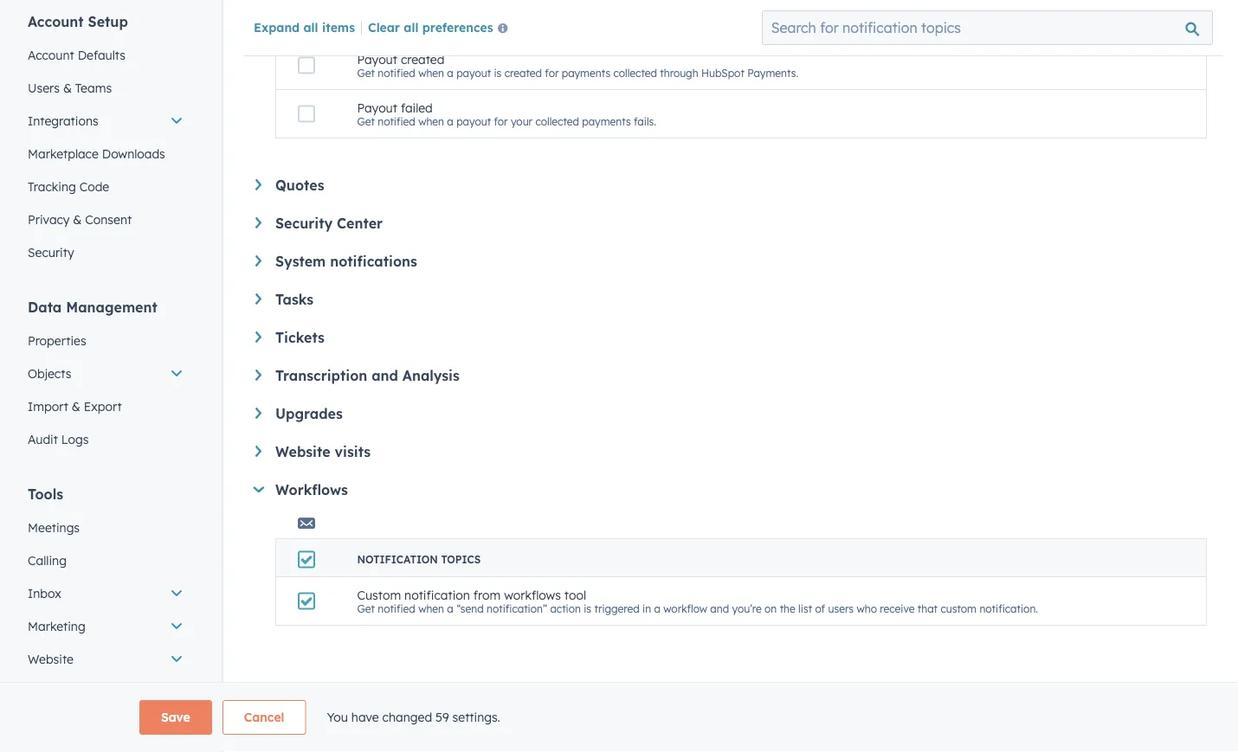 Task type: locate. For each thing, give the bounding box(es) containing it.
security inside 'link'
[[28, 245, 74, 260]]

notification.
[[980, 603, 1039, 616]]

all for clear
[[404, 19, 419, 34]]

payout down clear
[[357, 51, 398, 66]]

0 horizontal spatial collected
[[536, 115, 580, 128]]

downloads
[[102, 146, 165, 162]]

3 when from the top
[[419, 115, 444, 128]]

notified inside custom notification from workflows tool get notified when a "send notification" action is triggered in a workflow and you're on the list of users who receive that custom notification.
[[378, 603, 416, 616]]

0 vertical spatial caret image
[[256, 179, 262, 190]]

1 vertical spatial and
[[711, 603, 730, 616]]

caret image left the 'security center'
[[256, 217, 262, 229]]

security up system
[[276, 215, 333, 232]]

expand
[[254, 19, 300, 34]]

1 caret image from the top
[[256, 179, 262, 190]]

1 payout from the top
[[457, 66, 491, 79]]

is
[[494, 66, 502, 79], [584, 603, 592, 616]]

caret image inside tickets dropdown button
[[256, 332, 262, 343]]

1 horizontal spatial created
[[505, 66, 542, 79]]

created down clear all preferences
[[401, 51, 445, 66]]

created
[[401, 51, 445, 66], [505, 66, 542, 79]]

get left the failed
[[357, 115, 375, 128]]

& right users
[[63, 81, 72, 96]]

marketplace downloads
[[28, 146, 165, 162]]

workflows
[[504, 588, 561, 603]]

0 vertical spatial payout
[[357, 51, 398, 66]]

website down marketing
[[28, 652, 74, 668]]

get right items
[[357, 18, 375, 31]]

a
[[447, 18, 454, 31], [540, 18, 547, 31], [646, 18, 652, 31], [447, 66, 454, 79], [447, 115, 454, 128], [447, 603, 454, 616], [655, 603, 661, 616]]

caret image inside security center dropdown button
[[256, 217, 262, 229]]

tool
[[565, 588, 587, 603]]

2 get from the top
[[357, 66, 375, 79]]

notification"
[[487, 603, 548, 616]]

& inside data management element
[[72, 399, 80, 415]]

caret image inside workflows dropdown button
[[253, 487, 264, 493]]

a inside payout created get notified when a payout is created for payments collected through hubspot payments.
[[447, 66, 454, 79]]

and inside custom notification from workflows tool get notified when a "send notification" action is triggered in a workflow and you're on the list of users who receive that custom notification.
[[711, 603, 730, 616]]

caret image for tickets
[[256, 332, 262, 343]]

a left "send
[[447, 603, 454, 616]]

website inside button
[[28, 652, 74, 668]]

of
[[816, 603, 826, 616]]

1 horizontal spatial website
[[276, 444, 331, 461]]

notifications
[[330, 253, 417, 270]]

when
[[419, 18, 444, 31], [419, 66, 444, 79], [419, 115, 444, 128], [419, 603, 444, 616]]

1 horizontal spatial security
[[276, 215, 333, 232]]

payout
[[457, 66, 491, 79], [457, 115, 491, 128]]

makes right customer
[[505, 18, 538, 31]]

payments inside payout created get notified when a payout is created for payments collected through hubspot payments.
[[562, 66, 611, 79]]

analysis
[[403, 367, 460, 385]]

tracking code
[[28, 179, 109, 195]]

caret image for website visits
[[256, 446, 262, 457]]

system notifications button
[[256, 253, 1208, 270]]

website down upgrades
[[276, 444, 331, 461]]

1 vertical spatial collected
[[536, 115, 580, 128]]

for left your
[[494, 115, 508, 128]]

all inside clear all preferences button
[[404, 19, 419, 34]]

caret image inside transcription and analysis dropdown button
[[256, 370, 262, 381]]

security for security center
[[276, 215, 333, 232]]

&
[[63, 81, 72, 96], [73, 212, 82, 227], [72, 399, 80, 415]]

caret image inside website visits dropdown button
[[256, 446, 262, 457]]

on
[[765, 603, 777, 616]]

payments.
[[748, 66, 799, 79]]

1 vertical spatial caret image
[[256, 217, 262, 229]]

system
[[276, 253, 326, 270]]

3 get from the top
[[357, 115, 375, 128]]

0 horizontal spatial security
[[28, 245, 74, 260]]

caret image inside upgrades dropdown button
[[256, 408, 262, 419]]

payout down preferences
[[457, 66, 491, 79]]

1 horizontal spatial is
[[584, 603, 592, 616]]

caret image left system
[[256, 256, 262, 267]]

1 vertical spatial website
[[28, 652, 74, 668]]

users
[[28, 81, 60, 96]]

audit logs
[[28, 432, 89, 448]]

payout
[[357, 51, 398, 66], [357, 100, 398, 115]]

hubspot
[[702, 66, 745, 79]]

a right the failed
[[447, 115, 454, 128]]

security for security
[[28, 245, 74, 260]]

inbox
[[28, 587, 61, 602]]

a down clear all preferences button
[[447, 66, 454, 79]]

account up users
[[28, 48, 74, 63]]

for down get notified when a customer makes a purchase or makes a recurring payment.
[[545, 66, 559, 79]]

you
[[327, 710, 348, 726]]

caret image inside quotes 'dropdown button'
[[256, 179, 262, 190]]

1 vertical spatial payments
[[583, 115, 631, 128]]

quotes button
[[256, 177, 1208, 194]]

all left items
[[304, 19, 319, 34]]

website for website
[[28, 652, 74, 668]]

caret image left upgrades
[[256, 408, 262, 419]]

transcription and analysis
[[276, 367, 460, 385]]

caret image left workflows
[[253, 487, 264, 493]]

1 payout from the top
[[357, 51, 398, 66]]

account
[[28, 13, 84, 30], [28, 48, 74, 63]]

payout created get notified when a payout is created for payments collected through hubspot payments.
[[357, 51, 799, 79]]

custom notification from workflows tool get notified when a "send notification" action is triggered in a workflow and you're on the list of users who receive that custom notification.
[[357, 588, 1039, 616]]

1 vertical spatial &
[[73, 212, 82, 227]]

customer
[[457, 18, 503, 31]]

payments down purchase
[[562, 66, 611, 79]]

objects button
[[17, 358, 194, 391]]

privacy
[[28, 212, 70, 227]]

upgrades
[[276, 405, 343, 423]]

2 vertical spatial &
[[72, 399, 80, 415]]

account setup
[[28, 13, 128, 30]]

0 vertical spatial payments
[[562, 66, 611, 79]]

0 vertical spatial for
[[545, 66, 559, 79]]

consent
[[85, 212, 132, 227]]

payout left your
[[457, 115, 491, 128]]

collected right your
[[536, 115, 580, 128]]

0 horizontal spatial for
[[494, 115, 508, 128]]

payout inside payout failed get notified when a payout for your collected payments fails.
[[357, 100, 398, 115]]

caret image inside system notifications dropdown button
[[256, 256, 262, 267]]

collected
[[614, 66, 658, 79], [536, 115, 580, 128]]

caret image
[[256, 256, 262, 267], [256, 294, 262, 305], [256, 332, 262, 343], [256, 408, 262, 419], [256, 446, 262, 457], [253, 487, 264, 493]]

1 vertical spatial for
[[494, 115, 508, 128]]

0 vertical spatial website
[[276, 444, 331, 461]]

0 vertical spatial account
[[28, 13, 84, 30]]

0 horizontal spatial makes
[[505, 18, 538, 31]]

tracking
[[28, 179, 76, 195]]

2 payout from the top
[[457, 115, 491, 128]]

0 vertical spatial is
[[494, 66, 502, 79]]

get down notification
[[357, 603, 375, 616]]

payout for failed
[[457, 115, 491, 128]]

1 vertical spatial payout
[[457, 115, 491, 128]]

payout inside payout failed get notified when a payout for your collected payments fails.
[[457, 115, 491, 128]]

0 vertical spatial &
[[63, 81, 72, 96]]

& for export
[[72, 399, 80, 415]]

4 when from the top
[[419, 603, 444, 616]]

is up payout failed get notified when a payout for your collected payments fails. on the top of the page
[[494, 66, 502, 79]]

notified
[[378, 18, 416, 31], [378, 66, 416, 79], [378, 115, 416, 128], [378, 603, 416, 616]]

3 caret image from the top
[[256, 370, 262, 381]]

payout failed get notified when a payout for your collected payments fails.
[[357, 100, 657, 128]]

caret image left "website visits" at left
[[256, 446, 262, 457]]

0 vertical spatial payout
[[457, 66, 491, 79]]

integrations
[[28, 114, 99, 129]]

account defaults
[[28, 48, 126, 63]]

caret image for security center
[[256, 217, 262, 229]]

0 vertical spatial security
[[276, 215, 333, 232]]

payout inside payout created get notified when a payout is created for payments collected through hubspot payments.
[[457, 66, 491, 79]]

2 caret image from the top
[[256, 217, 262, 229]]

in
[[643, 603, 652, 616]]

2 vertical spatial caret image
[[256, 370, 262, 381]]

& right "privacy"
[[73, 212, 82, 227]]

caret image left transcription
[[256, 370, 262, 381]]

1 horizontal spatial all
[[404, 19, 419, 34]]

topics
[[441, 554, 481, 567]]

1 vertical spatial security
[[28, 245, 74, 260]]

created up payout failed get notified when a payout for your collected payments fails. on the top of the page
[[505, 66, 542, 79]]

tasks
[[276, 291, 314, 308]]

privacy & consent
[[28, 212, 132, 227]]

transcription and analysis button
[[256, 367, 1208, 385]]

visits
[[335, 444, 371, 461]]

properties
[[28, 334, 86, 349]]

get inside payout created get notified when a payout is created for payments collected through hubspot payments.
[[357, 66, 375, 79]]

audit logs link
[[17, 424, 194, 457]]

1 all from the left
[[304, 19, 319, 34]]

security down "privacy"
[[28, 245, 74, 260]]

get down clear
[[357, 66, 375, 79]]

and left you're
[[711, 603, 730, 616]]

& left 'export'
[[72, 399, 80, 415]]

1 notified from the top
[[378, 18, 416, 31]]

2 notified from the top
[[378, 66, 416, 79]]

security center button
[[256, 215, 1208, 232]]

4 get from the top
[[357, 603, 375, 616]]

2 when from the top
[[419, 66, 444, 79]]

recurring
[[655, 18, 699, 31]]

payments left fails.
[[583, 115, 631, 128]]

for inside payout failed get notified when a payout for your collected payments fails.
[[494, 115, 508, 128]]

0 horizontal spatial all
[[304, 19, 319, 34]]

1 vertical spatial is
[[584, 603, 592, 616]]

0 horizontal spatial website
[[28, 652, 74, 668]]

caret image left tickets
[[256, 332, 262, 343]]

save button
[[139, 701, 212, 736]]

setup
[[88, 13, 128, 30]]

caret image for system notifications
[[256, 256, 262, 267]]

a inside payout failed get notified when a payout for your collected payments fails.
[[447, 115, 454, 128]]

a right in
[[655, 603, 661, 616]]

1 vertical spatial account
[[28, 48, 74, 63]]

0 vertical spatial collected
[[614, 66, 658, 79]]

caret image
[[256, 179, 262, 190], [256, 217, 262, 229], [256, 370, 262, 381]]

caret image left tasks
[[256, 294, 262, 305]]

1 vertical spatial payout
[[357, 100, 398, 115]]

1 when from the top
[[419, 18, 444, 31]]

0 horizontal spatial and
[[372, 367, 398, 385]]

purchase
[[550, 18, 595, 31]]

payout left the failed
[[357, 100, 398, 115]]

caret image inside tasks dropdown button
[[256, 294, 262, 305]]

1 horizontal spatial and
[[711, 603, 730, 616]]

get inside custom notification from workflows tool get notified when a "send notification" action is triggered in a workflow and you're on the list of users who receive that custom notification.
[[357, 603, 375, 616]]

caret image for transcription and analysis
[[256, 370, 262, 381]]

0 vertical spatial and
[[372, 367, 398, 385]]

3 notified from the top
[[378, 115, 416, 128]]

properties link
[[17, 325, 194, 358]]

settings.
[[453, 710, 501, 726]]

is right action
[[584, 603, 592, 616]]

payments inside payout failed get notified when a payout for your collected payments fails.
[[583, 115, 631, 128]]

payout for created
[[457, 66, 491, 79]]

account inside account defaults link
[[28, 48, 74, 63]]

1 horizontal spatial makes
[[611, 18, 643, 31]]

makes
[[505, 18, 538, 31], [611, 18, 643, 31]]

website visits button
[[256, 444, 1208, 461]]

2 account from the top
[[28, 48, 74, 63]]

1 horizontal spatial collected
[[614, 66, 658, 79]]

workflows button
[[253, 482, 1208, 499]]

users & teams
[[28, 81, 112, 96]]

2 payout from the top
[[357, 100, 398, 115]]

1 account from the top
[[28, 13, 84, 30]]

makes right or
[[611, 18, 643, 31]]

and left analysis
[[372, 367, 398, 385]]

all right clear
[[404, 19, 419, 34]]

0 horizontal spatial is
[[494, 66, 502, 79]]

payout inside payout created get notified when a payout is created for payments collected through hubspot payments.
[[357, 51, 398, 66]]

import
[[28, 399, 68, 415]]

1 horizontal spatial for
[[545, 66, 559, 79]]

payment.
[[702, 18, 748, 31]]

2 all from the left
[[404, 19, 419, 34]]

account up the account defaults
[[28, 13, 84, 30]]

4 notified from the top
[[378, 603, 416, 616]]

caret image left quotes at top
[[256, 179, 262, 190]]

management
[[66, 299, 157, 316]]

collected left 'through'
[[614, 66, 658, 79]]

account setup element
[[17, 12, 194, 269]]



Task type: vqa. For each thing, say whether or not it's contained in the screenshot.
of
yes



Task type: describe. For each thing, give the bounding box(es) containing it.
collected inside payout failed get notified when a payout for your collected payments fails.
[[536, 115, 580, 128]]

is inside custom notification from workflows tool get notified when a "send notification" action is triggered in a workflow and you're on the list of users who receive that custom notification.
[[584, 603, 592, 616]]

users & teams link
[[17, 72, 194, 105]]

marketing
[[28, 619, 86, 635]]

inbox button
[[17, 578, 194, 611]]

tickets
[[276, 329, 325, 347]]

a left purchase
[[540, 18, 547, 31]]

import & export link
[[17, 391, 194, 424]]

caret image for quotes
[[256, 179, 262, 190]]

export
[[84, 399, 122, 415]]

get inside payout failed get notified when a payout for your collected payments fails.
[[357, 115, 375, 128]]

defaults
[[78, 48, 126, 63]]

a left the recurring
[[646, 18, 652, 31]]

payout for payout created
[[357, 51, 398, 66]]

Search for notification topics search field
[[762, 10, 1214, 45]]

a left customer
[[447, 18, 454, 31]]

when inside payout failed get notified when a payout for your collected payments fails.
[[419, 115, 444, 128]]

cancel button
[[222, 701, 306, 736]]

cancel
[[244, 710, 285, 726]]

the
[[780, 603, 796, 616]]

you have changed 59 settings.
[[327, 710, 501, 726]]

meetings link
[[17, 512, 194, 545]]

system notifications
[[276, 253, 417, 270]]

meetings
[[28, 521, 80, 536]]

caret image for workflows
[[253, 487, 264, 493]]

data management
[[28, 299, 157, 316]]

triggered
[[595, 603, 640, 616]]

tools
[[28, 486, 63, 503]]

all for expand
[[304, 19, 319, 34]]

objects
[[28, 366, 71, 382]]

changed
[[383, 710, 432, 726]]

action
[[551, 603, 581, 616]]

for inside payout created get notified when a payout is created for payments collected through hubspot payments.
[[545, 66, 559, 79]]

tracking code link
[[17, 171, 194, 204]]

items
[[322, 19, 355, 34]]

account for account defaults
[[28, 48, 74, 63]]

2 makes from the left
[[611, 18, 643, 31]]

receive
[[881, 603, 915, 616]]

clear
[[368, 19, 400, 34]]

& for teams
[[63, 81, 72, 96]]

logs
[[61, 432, 89, 448]]

code
[[79, 179, 109, 195]]

users
[[829, 603, 854, 616]]

1 get from the top
[[357, 18, 375, 31]]

& for consent
[[73, 212, 82, 227]]

payments for created
[[562, 66, 611, 79]]

is inside payout created get notified when a payout is created for payments collected through hubspot payments.
[[494, 66, 502, 79]]

website button
[[17, 644, 194, 677]]

failed
[[401, 100, 433, 115]]

fails.
[[634, 115, 657, 128]]

notification
[[405, 588, 470, 603]]

59
[[436, 710, 449, 726]]

preferences
[[423, 19, 494, 34]]

marketplace
[[28, 146, 99, 162]]

privacy & consent link
[[17, 204, 194, 237]]

when inside custom notification from workflows tool get notified when a "send notification" action is triggered in a workflow and you're on the list of users who receive that custom notification.
[[419, 603, 444, 616]]

caret image for upgrades
[[256, 408, 262, 419]]

calling link
[[17, 545, 194, 578]]

audit
[[28, 432, 58, 448]]

transcription
[[276, 367, 368, 385]]

who
[[857, 603, 878, 616]]

quotes
[[276, 177, 324, 194]]

custom
[[941, 603, 977, 616]]

account defaults link
[[17, 39, 194, 72]]

0 horizontal spatial created
[[401, 51, 445, 66]]

payments for failed
[[583, 115, 631, 128]]

center
[[337, 215, 383, 232]]

marketing button
[[17, 611, 194, 644]]

security center
[[276, 215, 383, 232]]

expand all items
[[254, 19, 355, 34]]

collected inside payout created get notified when a payout is created for payments collected through hubspot payments.
[[614, 66, 658, 79]]

data management element
[[17, 298, 194, 457]]

account for account setup
[[28, 13, 84, 30]]

website for website visits
[[276, 444, 331, 461]]

tasks button
[[256, 291, 1208, 308]]

caret image for tasks
[[256, 294, 262, 305]]

you're
[[733, 603, 762, 616]]

save
[[161, 710, 190, 726]]

integrations button
[[17, 105, 194, 138]]

when inside payout created get notified when a payout is created for payments collected through hubspot payments.
[[419, 66, 444, 79]]

payout for payout failed
[[357, 100, 398, 115]]

website visits
[[276, 444, 371, 461]]

notified inside payout created get notified when a payout is created for payments collected through hubspot payments.
[[378, 66, 416, 79]]

have
[[352, 710, 379, 726]]

marketplace downloads link
[[17, 138, 194, 171]]

tools element
[[17, 485, 194, 743]]

workflows
[[276, 482, 348, 499]]

workflow
[[664, 603, 708, 616]]

from
[[474, 588, 501, 603]]

calling
[[28, 554, 67, 569]]

security link
[[17, 237, 194, 269]]

import & export
[[28, 399, 122, 415]]

1 makes from the left
[[505, 18, 538, 31]]

notified inside payout failed get notified when a payout for your collected payments fails.
[[378, 115, 416, 128]]

through
[[661, 66, 699, 79]]

teams
[[75, 81, 112, 96]]

notification
[[357, 554, 438, 567]]

tickets button
[[256, 329, 1208, 347]]

expand all items button
[[254, 19, 355, 34]]

get notified when a customer makes a purchase or makes a recurring payment.
[[357, 18, 748, 31]]



